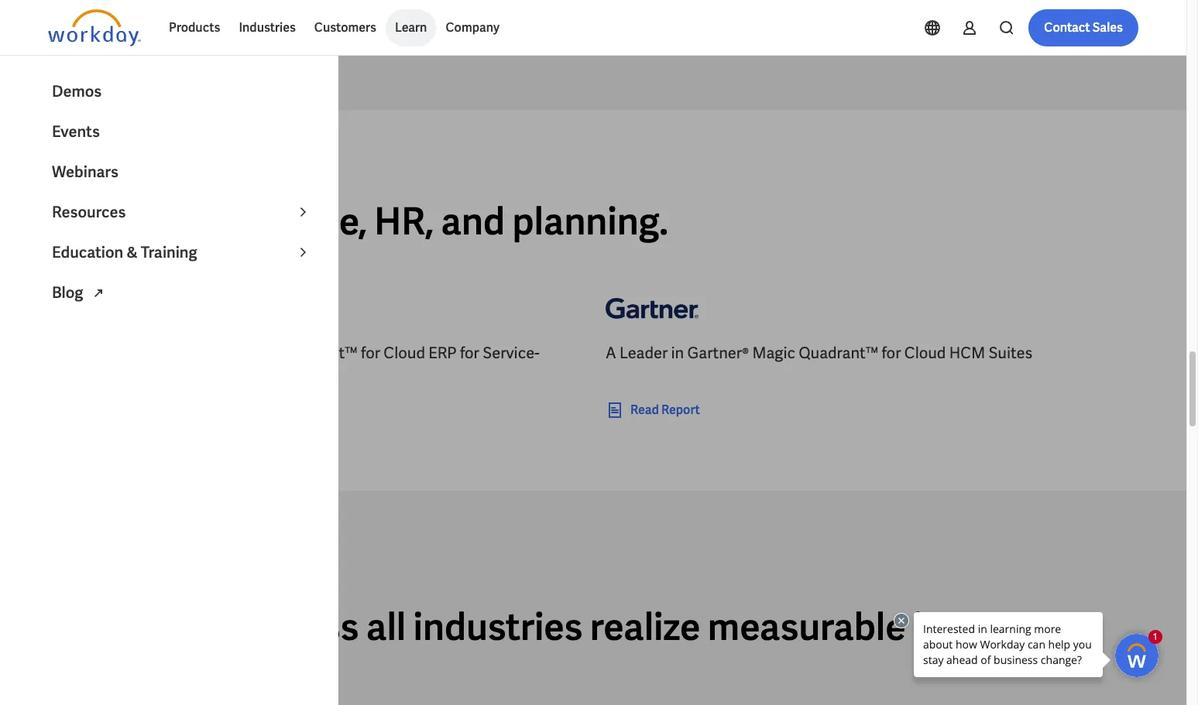 Task type: locate. For each thing, give the bounding box(es) containing it.
gartner®
[[167, 344, 228, 364], [688, 344, 749, 364]]

resources
[[52, 202, 126, 222]]

magic inside a leader in 2023 gartner® magic quadrant™ for cloud erp for service- centric enterprises
[[232, 344, 275, 364]]

quadrant™
[[278, 344, 358, 364], [799, 344, 879, 364]]

gartner® right 2023
[[167, 344, 228, 364]]

leader up the centric on the left of page
[[62, 344, 110, 364]]

leader
[[62, 344, 110, 364], [620, 344, 668, 364]]

erp
[[429, 344, 457, 364]]

companies
[[48, 604, 240, 652]]

0 horizontal spatial quadrant™
[[278, 344, 358, 364]]

a leader in gartner® magic quadrant™ for cloud hcm suites
[[606, 344, 1033, 364]]

2 horizontal spatial for
[[882, 344, 901, 364]]

1 horizontal spatial learn more link
[[439, 10, 504, 29]]

0 horizontal spatial gartner®
[[167, 344, 228, 364]]

gartner image for 2023
[[48, 287, 141, 330]]

1 horizontal spatial for
[[460, 344, 479, 364]]

2023
[[130, 344, 163, 364]]

centric
[[48, 365, 100, 385]]

1 horizontal spatial magic
[[753, 344, 796, 364]]

a inside a leader in 2023 gartner® magic quadrant™ for cloud erp for service- centric enterprises
[[48, 344, 59, 364]]

leader for a leader in 2023 gartner® magic quadrant™ for cloud erp for service- centric enterprises
[[62, 344, 110, 364]]

cloud
[[384, 344, 425, 364], [905, 344, 946, 364]]

cloud left erp
[[384, 344, 425, 364]]

what
[[48, 161, 80, 175]]

for
[[361, 344, 380, 364], [460, 344, 479, 364], [882, 344, 901, 364]]

report
[[661, 402, 700, 419]]

say
[[139, 161, 159, 175]]

service-
[[483, 344, 540, 364]]

customers button
[[305, 9, 386, 46]]

measurable
[[708, 604, 906, 652]]

0 horizontal spatial magic
[[232, 344, 275, 364]]

gartner® up report
[[688, 344, 749, 364]]

a leader in finance, hr, and planning.
[[48, 198, 669, 246]]

in up report
[[671, 344, 684, 364]]

magic
[[232, 344, 275, 364], [753, 344, 796, 364]]

leader
[[81, 198, 187, 246]]

2 cloud from the left
[[905, 344, 946, 364]]

1 leader from the left
[[62, 344, 110, 364]]

go to the homepage image
[[48, 9, 141, 46]]

suites
[[989, 344, 1033, 364]]

learn more right learn dropdown button
[[439, 11, 504, 27]]

a
[[48, 198, 74, 246], [48, 344, 59, 364], [606, 344, 616, 364]]

learn more link
[[67, 10, 132, 29], [439, 10, 504, 29]]

webinars link
[[43, 152, 321, 192]]

finance,
[[233, 198, 367, 246]]

a down what
[[48, 198, 74, 246]]

in down webinars link
[[195, 198, 226, 246]]

leader up read
[[620, 344, 668, 364]]

and
[[441, 198, 505, 246]]

2 for from the left
[[460, 344, 479, 364]]

learn more link up demos at the top of the page
[[67, 10, 132, 29]]

2 horizontal spatial in
[[671, 344, 684, 364]]

cloud left hcm on the right of page
[[905, 344, 946, 364]]

0 horizontal spatial learn more link
[[67, 10, 132, 29]]

learn more
[[67, 11, 132, 27], [439, 11, 504, 27]]

industries
[[413, 604, 583, 652]]

learn more link right learn dropdown button
[[439, 10, 504, 29]]

1 horizontal spatial cloud
[[905, 344, 946, 364]]

company button
[[436, 9, 509, 46]]

1 horizontal spatial more
[[474, 11, 504, 27]]

impact.
[[913, 604, 1040, 652]]

gartner image
[[48, 287, 141, 330], [606, 287, 699, 330]]

contact
[[1044, 19, 1090, 36]]

2 gartner image from the left
[[606, 287, 699, 330]]

for right erp
[[460, 344, 479, 364]]

read report
[[631, 402, 700, 419]]

a up the centric on the left of page
[[48, 344, 59, 364]]

1 horizontal spatial gartner image
[[606, 287, 699, 330]]

more
[[102, 11, 132, 27], [474, 11, 504, 27]]

0 horizontal spatial learn more
[[67, 11, 132, 27]]

in left 2023
[[114, 344, 126, 364]]

1 more from the left
[[102, 11, 132, 27]]

learn right learn dropdown button
[[439, 11, 471, 27]]

1 horizontal spatial learn
[[395, 19, 427, 36]]

0 horizontal spatial in
[[114, 344, 126, 364]]

in inside a leader in 2023 gartner® magic quadrant™ for cloud erp for service- centric enterprises
[[114, 344, 126, 364]]

industries
[[239, 19, 296, 36]]

0 horizontal spatial for
[[361, 344, 380, 364]]

industries button
[[230, 9, 305, 46]]

learn left company on the left top of the page
[[395, 19, 427, 36]]

1 horizontal spatial in
[[195, 198, 226, 246]]

webinars
[[52, 162, 118, 182]]

1 gartner® from the left
[[167, 344, 228, 364]]

customers
[[314, 19, 376, 36]]

2 leader from the left
[[620, 344, 668, 364]]

learn
[[67, 11, 100, 27], [439, 11, 471, 27], [395, 19, 427, 36]]

a up read report link
[[606, 344, 616, 364]]

planning.
[[512, 198, 669, 246]]

analysts
[[82, 161, 137, 175]]

in for finance,
[[195, 198, 226, 246]]

1 horizontal spatial quadrant™
[[799, 344, 879, 364]]

0 horizontal spatial cloud
[[384, 344, 425, 364]]

learn up demos at the top of the page
[[67, 11, 100, 27]]

hcm
[[949, 344, 985, 364]]

for left erp
[[361, 344, 380, 364]]

in
[[195, 198, 226, 246], [114, 344, 126, 364], [671, 344, 684, 364]]

all
[[366, 604, 406, 652]]

0 horizontal spatial more
[[102, 11, 132, 27]]

quadrant™ inside a leader in 2023 gartner® magic quadrant™ for cloud erp for service- centric enterprises
[[278, 344, 358, 364]]

0 horizontal spatial gartner image
[[48, 287, 141, 330]]

leader inside a leader in 2023 gartner® magic quadrant™ for cloud erp for service- centric enterprises
[[62, 344, 110, 364]]

demos
[[52, 81, 102, 101]]

1 horizontal spatial leader
[[620, 344, 668, 364]]

companies across all industries realize measurable impact.
[[48, 604, 1040, 652]]

1 cloud from the left
[[384, 344, 425, 364]]

hr,
[[374, 198, 434, 246]]

1 gartner image from the left
[[48, 287, 141, 330]]

learn more up demos at the top of the page
[[67, 11, 132, 27]]

&
[[126, 242, 138, 263]]

a for a leader in gartner® magic quadrant™ for cloud hcm suites
[[606, 344, 616, 364]]

2 more from the left
[[474, 11, 504, 27]]

1 horizontal spatial learn more
[[439, 11, 504, 27]]

for left hcm on the right of page
[[882, 344, 901, 364]]

2 learn more from the left
[[439, 11, 504, 27]]

education & training
[[52, 242, 197, 263]]

0 horizontal spatial leader
[[62, 344, 110, 364]]

1 magic from the left
[[232, 344, 275, 364]]

1 horizontal spatial gartner®
[[688, 344, 749, 364]]

1 quadrant™ from the left
[[278, 344, 358, 364]]

cloud inside a leader in 2023 gartner® magic quadrant™ for cloud erp for service- centric enterprises
[[384, 344, 425, 364]]



Task type: vqa. For each thing, say whether or not it's contained in the screenshot.
Workday to the left
no



Task type: describe. For each thing, give the bounding box(es) containing it.
read report link
[[606, 402, 700, 420]]

learn button
[[386, 9, 436, 46]]

2 gartner® from the left
[[688, 344, 749, 364]]

demos link
[[43, 71, 321, 112]]

opens in a new tab image
[[89, 285, 108, 303]]

2 learn more link from the left
[[439, 10, 504, 29]]

blog link
[[43, 273, 321, 313]]

education & training button
[[43, 232, 321, 273]]

products button
[[160, 9, 230, 46]]

3 for from the left
[[882, 344, 901, 364]]

a for a leader in 2023 gartner® magic quadrant™ for cloud erp for service- centric enterprises
[[48, 344, 59, 364]]

education
[[52, 242, 123, 263]]

1 learn more link from the left
[[67, 10, 132, 29]]

1 for from the left
[[361, 344, 380, 364]]

leader for a leader in gartner® magic quadrant™ for cloud hcm suites
[[620, 344, 668, 364]]

a leader in 2023 gartner® magic quadrant™ for cloud erp for service- centric enterprises
[[48, 344, 540, 385]]

company
[[446, 19, 500, 36]]

gartner image for gartner®
[[606, 287, 699, 330]]

blog
[[52, 283, 86, 303]]

1 learn more from the left
[[67, 11, 132, 27]]

in for gartner®
[[671, 344, 684, 364]]

what analysts say
[[48, 161, 159, 175]]

events
[[52, 122, 100, 142]]

in for 2023
[[114, 344, 126, 364]]

contact sales
[[1044, 19, 1123, 36]]

training
[[141, 242, 197, 263]]

across
[[247, 604, 359, 652]]

contact sales link
[[1029, 9, 1139, 46]]

products
[[169, 19, 220, 36]]

enterprises
[[103, 365, 183, 385]]

a for a leader in finance, hr, and planning.
[[48, 198, 74, 246]]

0 horizontal spatial learn
[[67, 11, 100, 27]]

read
[[631, 402, 659, 419]]

events link
[[43, 112, 321, 152]]

sales
[[1093, 19, 1123, 36]]

realize
[[590, 604, 701, 652]]

learn inside dropdown button
[[395, 19, 427, 36]]

2 magic from the left
[[753, 344, 796, 364]]

resources button
[[43, 192, 321, 232]]

2 quadrant™ from the left
[[799, 344, 879, 364]]

gartner® inside a leader in 2023 gartner® magic quadrant™ for cloud erp for service- centric enterprises
[[167, 344, 228, 364]]

2 horizontal spatial learn
[[439, 11, 471, 27]]



